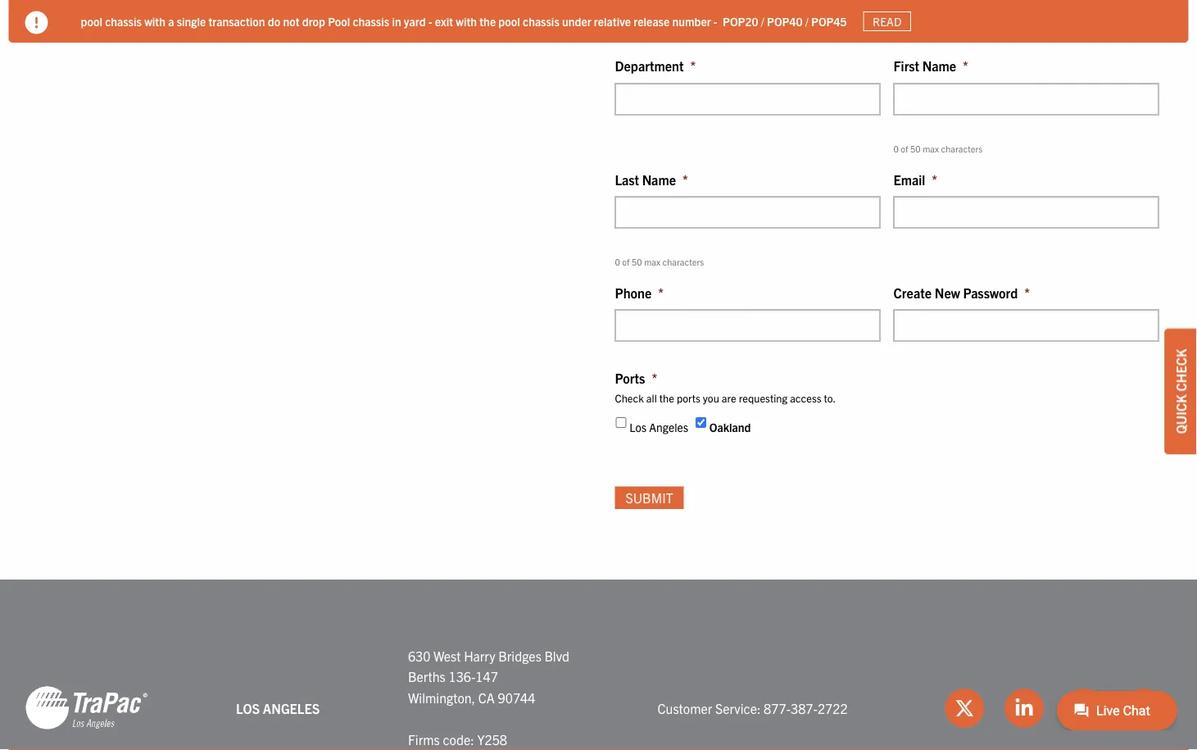 Task type: vqa. For each thing, say whether or not it's contained in the screenshot.
the topmost the Los Angeles
yes



Task type: locate. For each thing, give the bounding box(es) containing it.
/
[[761, 14, 765, 28], [806, 14, 809, 28]]

0 up email
[[894, 143, 899, 154]]

0 horizontal spatial read link
[[256, 11, 304, 31]]

1 horizontal spatial a
[[937, 27, 943, 40]]

oakland
[[710, 419, 751, 434]]

with left single
[[144, 14, 166, 28]]

read link right hours
[[256, 11, 304, 31]]

2 vertical spatial 0 of 50 max characters
[[615, 256, 704, 267]]

2 vertical spatial 50
[[632, 256, 642, 267]]

0 horizontal spatial under
[[155, 14, 184, 28]]

check
[[1173, 349, 1189, 392], [615, 390, 644, 404]]

los angeles
[[630, 419, 689, 434], [236, 700, 320, 716]]

0
[[615, 27, 620, 38], [894, 143, 899, 154], [615, 256, 620, 267]]

with right exit at the left top of page
[[456, 14, 477, 28]]

to.
[[824, 390, 836, 404]]

read link for flips schedule under gate hours
[[256, 11, 304, 31]]

in
[[392, 14, 401, 28]]

0 left release
[[615, 27, 620, 38]]

max up email *
[[923, 143, 940, 154]]

alpha
[[1010, 27, 1036, 40]]

Los Angeles checkbox
[[616, 417, 627, 428]]

None submit
[[615, 486, 684, 509]]

ports * check all the ports you are requesting access to.
[[615, 370, 836, 404]]

read link for pool chassis with a single transaction  do not drop pool chassis in yard -  exit with the pool chassis under relative release number -  pop20 / pop40 / pop45
[[864, 11, 911, 31]]

yard
[[404, 14, 426, 28]]

single
[[177, 14, 206, 28]]

create
[[894, 284, 932, 301]]

1 horizontal spatial chassis
[[353, 14, 390, 28]]

136-
[[449, 668, 476, 684]]

1 vertical spatial the
[[660, 390, 675, 404]]

2 read link from the left
[[864, 11, 911, 31]]

bridges
[[499, 647, 542, 663]]

2 vertical spatial of
[[622, 256, 630, 267]]

read left drop
[[265, 14, 294, 29]]

1 vertical spatial name
[[642, 171, 676, 187]]

quick check link
[[1165, 328, 1198, 454]]

2 chassis from the left
[[353, 14, 390, 28]]

0 horizontal spatial -
[[429, 14, 432, 28]]

pool chassis with a single transaction  do not drop pool chassis in yard -  exit with the pool chassis under relative release number -  pop20 / pop40 / pop45
[[81, 14, 847, 28]]

0 vertical spatial 50
[[632, 27, 642, 38]]

/ left pop45
[[806, 14, 809, 28]]

*
[[691, 58, 696, 74], [963, 58, 969, 74], [683, 171, 688, 187], [932, 171, 938, 187], [658, 284, 664, 301], [1025, 284, 1030, 301], [652, 370, 658, 386]]

y258
[[477, 731, 507, 747]]

the right exit at the left top of page
[[480, 14, 496, 28]]

phone
[[615, 284, 652, 301]]

read
[[265, 14, 294, 29], [873, 14, 902, 29]]

1 under from the left
[[155, 14, 184, 28]]

the
[[480, 14, 496, 28], [660, 390, 675, 404]]

a
[[168, 14, 174, 28], [937, 27, 943, 40]]

do
[[268, 14, 281, 28]]

1 horizontal spatial /
[[806, 14, 809, 28]]

387-
[[791, 700, 818, 716]]

check down ports
[[615, 390, 644, 404]]

0 of 50 max characters for last name *
[[615, 256, 704, 267]]

characters
[[663, 27, 704, 38], [942, 143, 983, 154], [663, 256, 704, 267]]

None text field
[[615, 83, 881, 115], [894, 196, 1160, 228], [615, 83, 881, 115], [894, 196, 1160, 228]]

gate
[[187, 14, 209, 28]]

* right last
[[683, 171, 688, 187]]

characters for last name *
[[663, 256, 704, 267]]

email *
[[894, 171, 938, 187]]

customer
[[658, 700, 713, 716]]

1 pool from the left
[[81, 14, 102, 28]]

0 vertical spatial of
[[622, 27, 630, 38]]

0 horizontal spatial angeles
[[263, 700, 320, 716]]

max for first name *
[[923, 143, 940, 154]]

0 horizontal spatial /
[[761, 14, 765, 28]]

* inside ports * check all the ports you are requesting access to.
[[652, 370, 658, 386]]

1 horizontal spatial the
[[660, 390, 675, 404]]

- left exit at the left top of page
[[429, 14, 432, 28]]

flips schedule under gate hours
[[81, 14, 239, 28]]

read up first
[[873, 14, 902, 29]]

angeles
[[649, 419, 689, 434], [263, 700, 320, 716]]

code:
[[443, 731, 474, 747]]

1 / from the left
[[761, 14, 765, 28]]

1 vertical spatial 0
[[894, 143, 899, 154]]

50
[[632, 27, 642, 38], [911, 143, 921, 154], [632, 256, 642, 267]]

pop45
[[812, 14, 847, 28]]

1 horizontal spatial under
[[562, 14, 592, 28]]

0 vertical spatial max
[[644, 27, 661, 38]]

50 up phone *
[[632, 256, 642, 267]]

los angeles image
[[25, 685, 148, 731]]

0 horizontal spatial the
[[480, 14, 496, 28]]

the right the all
[[660, 390, 675, 404]]

pop40
[[767, 14, 803, 28]]

1 horizontal spatial read
[[873, 14, 902, 29]]

1 read link from the left
[[256, 11, 304, 31]]

0 horizontal spatial name
[[642, 171, 676, 187]]

0 horizontal spatial check
[[615, 390, 644, 404]]

1 vertical spatial 50
[[911, 143, 921, 154]]

los
[[630, 419, 647, 434], [236, 700, 260, 716]]

1 vertical spatial max
[[923, 143, 940, 154]]

0 of 50 max characters up department *
[[615, 27, 704, 38]]

email
[[894, 171, 926, 187]]

read for flips schedule under gate hours
[[265, 14, 294, 29]]

department *
[[615, 58, 696, 74]]

50 right "relative"
[[632, 27, 642, 38]]

1 with from the left
[[144, 14, 166, 28]]

read link up first
[[864, 11, 911, 31]]

-
[[429, 14, 432, 28], [714, 14, 718, 28]]

ca
[[479, 689, 495, 705]]

blvd
[[545, 647, 570, 663]]

0 of 50 max characters up phone *
[[615, 256, 704, 267]]

chassis left the in
[[353, 14, 390, 28]]

0 vertical spatial name
[[923, 58, 957, 74]]

pool left schedule
[[81, 14, 102, 28]]

0 vertical spatial los
[[630, 419, 647, 434]]

0 of 50 max characters up email *
[[894, 143, 983, 154]]

chassis
[[105, 14, 142, 28], [353, 14, 390, 28], [523, 14, 560, 28]]

0 of 50 max characters
[[615, 27, 704, 38], [894, 143, 983, 154], [615, 256, 704, 267]]

1 horizontal spatial name
[[923, 58, 957, 74]]

of up phone
[[622, 256, 630, 267]]

2 read from the left
[[873, 14, 902, 29]]

0 horizontal spatial read
[[265, 14, 294, 29]]

max up phone *
[[644, 256, 661, 267]]

None password field
[[894, 310, 1160, 342]]

under
[[155, 14, 184, 28], [562, 14, 592, 28]]

1 vertical spatial angeles
[[263, 700, 320, 716]]

/ right the pop20
[[761, 14, 765, 28]]

code
[[1038, 27, 1061, 40]]

Oakland checkbox
[[696, 417, 707, 428]]

1 read from the left
[[265, 14, 294, 29]]

read for pool chassis with a single transaction  do not drop pool chassis in yard -  exit with the pool chassis under relative release number -  pop20 / pop40 / pop45
[[873, 14, 902, 29]]

90744
[[498, 689, 536, 705]]

hours
[[211, 14, 239, 28]]

of left release
[[622, 27, 630, 38]]

1 vertical spatial los angeles
[[236, 700, 320, 716]]

firms
[[408, 731, 440, 747]]

pool
[[81, 14, 102, 28], [499, 14, 520, 28]]

1 - from the left
[[429, 14, 432, 28]]

footer containing 630 west harry bridges blvd
[[0, 579, 1198, 750]]

2 vertical spatial 0
[[615, 256, 620, 267]]

harry
[[464, 647, 496, 663]]

last
[[615, 171, 639, 187]]

with
[[144, 14, 166, 28], [456, 14, 477, 28]]

2 vertical spatial characters
[[663, 256, 704, 267]]

the inside ports * check all the ports you are requesting access to.
[[660, 390, 675, 404]]

* right email
[[932, 171, 938, 187]]

pool right exit at the left top of page
[[499, 14, 520, 28]]

read link
[[256, 11, 304, 31], [864, 11, 911, 31]]

* down requires a 2-4 character alpha code at the right of the page
[[963, 58, 969, 74]]

name
[[923, 58, 957, 74], [642, 171, 676, 187]]

firms code:  y258
[[408, 731, 507, 747]]

1 horizontal spatial angeles
[[649, 419, 689, 434]]

check up 'quick'
[[1173, 349, 1189, 392]]

0 up phone
[[615, 256, 620, 267]]

footer
[[0, 579, 1198, 750]]

wilmington,
[[408, 689, 476, 705]]

50 up email *
[[911, 143, 921, 154]]

1 horizontal spatial with
[[456, 14, 477, 28]]

0 horizontal spatial los angeles
[[236, 700, 320, 716]]

under left "relative"
[[562, 14, 592, 28]]

chassis right flips
[[105, 14, 142, 28]]

0 for first name *
[[894, 143, 899, 154]]

1 horizontal spatial read link
[[864, 11, 911, 31]]

0 vertical spatial angeles
[[649, 419, 689, 434]]

0 horizontal spatial los
[[236, 700, 260, 716]]

of up email
[[901, 143, 909, 154]]

2 vertical spatial max
[[644, 256, 661, 267]]

requires
[[894, 27, 935, 40]]

0 vertical spatial 0 of 50 max characters
[[615, 27, 704, 38]]

0 horizontal spatial pool
[[81, 14, 102, 28]]

* right password
[[1025, 284, 1030, 301]]

quick check
[[1173, 349, 1189, 434]]

max for last name *
[[644, 256, 661, 267]]

max up department
[[644, 27, 661, 38]]

1 horizontal spatial -
[[714, 14, 718, 28]]

chassis left "relative"
[[523, 14, 560, 28]]

* up the all
[[652, 370, 658, 386]]

max
[[644, 27, 661, 38], [923, 143, 940, 154], [644, 256, 661, 267]]

last name *
[[615, 171, 688, 187]]

1 vertical spatial 0 of 50 max characters
[[894, 143, 983, 154]]

- right number
[[714, 14, 718, 28]]

solid image
[[25, 11, 48, 34]]

1 horizontal spatial pool
[[499, 14, 520, 28]]

None text field
[[894, 83, 1160, 115], [615, 196, 881, 228], [615, 310, 881, 342], [894, 83, 1160, 115], [615, 196, 881, 228], [615, 310, 881, 342]]

0 for last name *
[[615, 256, 620, 267]]

department
[[615, 58, 684, 74]]

a left 2-
[[937, 27, 943, 40]]

1 vertical spatial characters
[[942, 143, 983, 154]]

1 vertical spatial of
[[901, 143, 909, 154]]

los inside "footer"
[[236, 700, 260, 716]]

pool
[[328, 14, 350, 28]]

a left single
[[168, 14, 174, 28]]

1 vertical spatial los
[[236, 700, 260, 716]]

0 horizontal spatial chassis
[[105, 14, 142, 28]]

1 horizontal spatial los angeles
[[630, 419, 689, 434]]

under left gate
[[155, 14, 184, 28]]

0 horizontal spatial with
[[144, 14, 166, 28]]

of
[[622, 27, 630, 38], [901, 143, 909, 154], [622, 256, 630, 267]]

name right last
[[642, 171, 676, 187]]

name right first
[[923, 58, 957, 74]]

2 horizontal spatial chassis
[[523, 14, 560, 28]]

quick
[[1173, 395, 1189, 434]]

transaction
[[209, 14, 265, 28]]

630
[[408, 647, 431, 663]]



Task type: describe. For each thing, give the bounding box(es) containing it.
check inside ports * check all the ports you are requesting access to.
[[615, 390, 644, 404]]

name for first name
[[923, 58, 957, 74]]

west
[[434, 647, 461, 663]]

service:
[[716, 700, 761, 716]]

0 vertical spatial characters
[[663, 27, 704, 38]]

name for last name
[[642, 171, 676, 187]]

first name *
[[894, 58, 969, 74]]

relative
[[594, 14, 631, 28]]

2722
[[818, 700, 848, 716]]

phone *
[[615, 284, 664, 301]]

character
[[963, 27, 1008, 40]]

first
[[894, 58, 920, 74]]

of for last name *
[[622, 256, 630, 267]]

exit
[[435, 14, 453, 28]]

2-
[[945, 27, 955, 40]]

schedule
[[107, 14, 152, 28]]

you
[[703, 390, 720, 404]]

630 west harry bridges blvd berths 136-147 wilmington, ca 90744
[[408, 647, 570, 705]]

2 with from the left
[[456, 14, 477, 28]]

requires a 2-4 character alpha code
[[894, 27, 1061, 40]]

2 pool from the left
[[499, 14, 520, 28]]

release
[[634, 14, 670, 28]]

2 / from the left
[[806, 14, 809, 28]]

0 vertical spatial the
[[480, 14, 496, 28]]

877-
[[764, 700, 791, 716]]

requesting
[[739, 390, 788, 404]]

all
[[647, 390, 657, 404]]

2 - from the left
[[714, 14, 718, 28]]

0 vertical spatial 0
[[615, 27, 620, 38]]

new
[[935, 284, 961, 301]]

of for first name *
[[901, 143, 909, 154]]

ports
[[677, 390, 701, 404]]

are
[[722, 390, 737, 404]]

0 vertical spatial los angeles
[[630, 419, 689, 434]]

2 under from the left
[[562, 14, 592, 28]]

flips
[[81, 14, 105, 28]]

1 horizontal spatial los
[[630, 419, 647, 434]]

1 chassis from the left
[[105, 14, 142, 28]]

4
[[955, 27, 961, 40]]

customer service: 877-387-2722
[[658, 700, 848, 716]]

147
[[476, 668, 498, 684]]

* right department
[[691, 58, 696, 74]]

los angeles inside "footer"
[[236, 700, 320, 716]]

ports
[[615, 370, 645, 386]]

create new password *
[[894, 284, 1030, 301]]

drop
[[302, 14, 325, 28]]

1 horizontal spatial check
[[1173, 349, 1189, 392]]

0 of 50 max characters for first name *
[[894, 143, 983, 154]]

not
[[283, 14, 300, 28]]

3 chassis from the left
[[523, 14, 560, 28]]

characters for first name *
[[942, 143, 983, 154]]

pop20
[[723, 14, 759, 28]]

access
[[790, 390, 822, 404]]

* right phone
[[658, 284, 664, 301]]

0 horizontal spatial a
[[168, 14, 174, 28]]

password
[[964, 284, 1018, 301]]

berths
[[408, 668, 446, 684]]

50 for last name *
[[632, 256, 642, 267]]

50 for first name *
[[911, 143, 921, 154]]

number
[[673, 14, 711, 28]]



